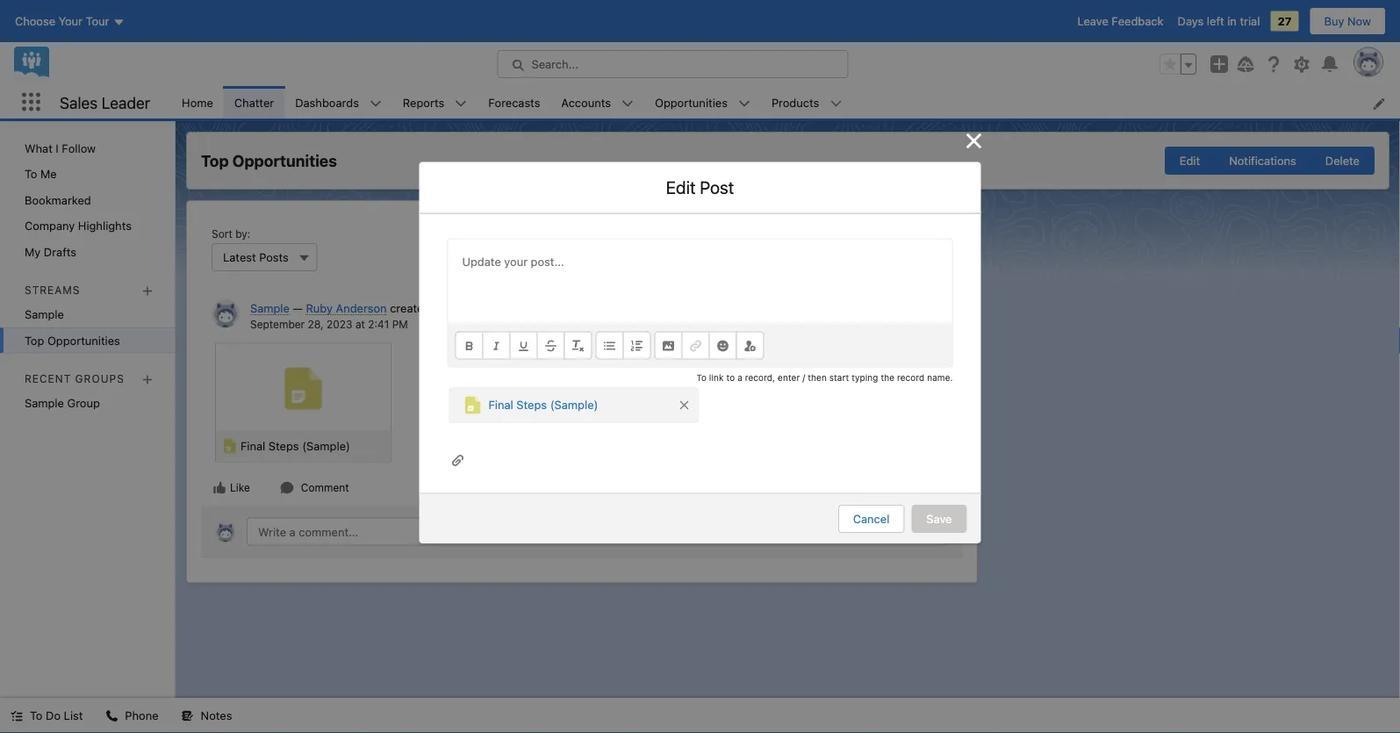 Task type: locate. For each thing, give the bounding box(es) containing it.
1 horizontal spatial opportunities
[[232, 151, 337, 170]]

final steps (sample) up comment button
[[241, 439, 350, 452]]

0 vertical spatial (sample)
[[550, 398, 598, 411]]

save button
[[912, 505, 967, 533]]

0 horizontal spatial steps
[[269, 439, 299, 452]]

opportunities down search... button
[[655, 95, 728, 109]]

(sample)
[[550, 398, 598, 411], [302, 439, 350, 452]]

2 horizontal spatial text default image
[[280, 481, 294, 495]]

edit post
[[666, 176, 734, 197]]

0 vertical spatial top
[[201, 151, 229, 170]]

company highlights
[[25, 219, 132, 232]]

sample down streams link
[[25, 308, 64, 321]]

0 horizontal spatial text default image
[[11, 710, 23, 722]]

leader
[[102, 93, 150, 112]]

groups
[[75, 373, 124, 385]]

steps up comment button
[[269, 439, 299, 452]]

text default image left like
[[212, 481, 227, 495]]

group
[[67, 397, 100, 410]]

final up like
[[241, 439, 265, 452]]

top opportunities up recent groups link
[[25, 334, 120, 347]]

sales leader
[[60, 93, 150, 112]]

forecasts link
[[478, 86, 551, 119]]

1 vertical spatial final steps (sample)
[[241, 439, 350, 452]]

final down format text element
[[489, 398, 513, 411]]

leave
[[1078, 14, 1109, 28]]

top
[[201, 151, 229, 170], [25, 334, 44, 347]]

1 horizontal spatial final
[[489, 398, 513, 411]]

name.
[[927, 372, 953, 382]]

0 horizontal spatial text default image
[[106, 710, 118, 722]]

text default image left notes at the left bottom of the page
[[181, 710, 194, 722]]

steps down format text element
[[517, 398, 547, 411]]

edit for edit
[[1180, 154, 1200, 167]]

insert content element
[[654, 331, 764, 359]]

final steps (sample) down format text element
[[489, 398, 598, 411]]

home link
[[171, 86, 224, 119]]

steps
[[517, 398, 547, 411], [269, 439, 299, 452]]

opportunities up recent groups link
[[47, 334, 120, 347]]

(sample) inside ruby anderson, september 28, 2023 at 2:41 pm element
[[302, 439, 350, 452]]

what
[[25, 141, 53, 155]]

bookmarked
[[25, 193, 91, 206]]

at
[[356, 318, 365, 331]]

0 vertical spatial opportunities
[[655, 95, 728, 109]]

2 vertical spatial to
[[30, 709, 43, 722]]

text default image left phone
[[106, 710, 118, 722]]

edit left notifications
[[1180, 154, 1200, 167]]

my drafts link
[[0, 239, 175, 265]]

final steps (sample) link
[[489, 398, 598, 411]]

(sample) up comment
[[302, 439, 350, 452]]

to
[[25, 167, 37, 180], [697, 372, 707, 382], [30, 709, 43, 722]]

1 vertical spatial group
[[1165, 147, 1375, 175]]

text default image
[[106, 710, 118, 722], [181, 710, 194, 722]]

text default image left comment
[[280, 481, 294, 495]]

0 horizontal spatial top opportunities
[[25, 334, 120, 347]]

to left the me
[[25, 167, 37, 180]]

accounts
[[561, 95, 611, 109]]

opportunities down chatter link at the top left of page
[[232, 151, 337, 170]]

text default image for comment
[[280, 481, 294, 495]]

0 horizontal spatial edit
[[666, 176, 696, 197]]

text default image inside comment button
[[280, 481, 294, 495]]

days left in trial
[[1178, 14, 1260, 28]]

1 vertical spatial (sample)
[[302, 439, 350, 452]]

0 vertical spatial ruby anderson image
[[212, 299, 240, 327]]

ruby anderson image down like button
[[215, 521, 236, 542]]

text default image inside like button
[[212, 481, 227, 495]]

1 vertical spatial edit
[[666, 176, 696, 197]]

streams
[[25, 284, 80, 296]]

to left link at bottom
[[697, 372, 707, 382]]

0 horizontal spatial final steps (sample)
[[241, 439, 350, 452]]

save
[[927, 512, 952, 525]]

accounts list item
[[551, 86, 644, 119]]

ruby anderson image left september
[[212, 299, 240, 327]]

comment button
[[279, 480, 350, 496]]

1 vertical spatial top
[[25, 334, 44, 347]]

notes button
[[171, 698, 243, 733]]

2 horizontal spatial opportunities
[[655, 95, 728, 109]]

delete button
[[1311, 147, 1375, 175]]

sample up september
[[250, 301, 290, 314]]

1 vertical spatial to
[[697, 372, 707, 382]]

text default image inside notes button
[[181, 710, 194, 722]]

list containing home
[[171, 86, 1400, 119]]

opportunities link
[[644, 86, 738, 119]]

home
[[182, 95, 213, 109]]

my
[[25, 245, 41, 258]]

sample — ruby anderson created this note. september 28, 2023 at 2:41 pm
[[250, 301, 483, 331]]

to left 'do'
[[30, 709, 43, 722]]

list
[[171, 86, 1400, 119]]

notes
[[201, 709, 232, 722]]

opportunities inside opportunities link
[[655, 95, 728, 109]]

reports
[[403, 95, 444, 109]]

created
[[390, 301, 430, 314]]

typing
[[852, 372, 878, 382]]

0 horizontal spatial final
[[241, 439, 265, 452]]

final steps (sample) inside ruby anderson, september 28, 2023 at 2:41 pm element
[[241, 439, 350, 452]]

sample link up september
[[250, 301, 290, 315]]

2 vertical spatial opportunities
[[47, 334, 120, 347]]

text default image inside phone button
[[106, 710, 118, 722]]

sample link down streams
[[0, 302, 175, 328]]

products list item
[[761, 86, 853, 119]]

what i follow link
[[0, 135, 175, 161]]

ruby anderson image
[[212, 299, 240, 327], [215, 521, 236, 542]]

1 vertical spatial top opportunities
[[25, 334, 120, 347]]

2:41
[[368, 318, 389, 331]]

buy now
[[1324, 14, 1371, 28]]

1 horizontal spatial sample link
[[250, 301, 290, 315]]

1 horizontal spatial final steps (sample)
[[489, 398, 598, 411]]

final
[[489, 398, 513, 411], [241, 439, 265, 452]]

text default image left 'do'
[[11, 710, 23, 722]]

sales
[[60, 93, 98, 112]]

1 horizontal spatial text default image
[[181, 710, 194, 722]]

0 horizontal spatial sample link
[[0, 302, 175, 328]]

feedback
[[1112, 14, 1164, 28]]

to inside "button"
[[30, 709, 43, 722]]

1 horizontal spatial text default image
[[212, 481, 227, 495]]

list
[[64, 709, 83, 722]]

0 horizontal spatial (sample)
[[302, 439, 350, 452]]

like
[[230, 482, 250, 494]]

2 text default image from the left
[[181, 710, 194, 722]]

edit
[[1180, 154, 1200, 167], [666, 176, 696, 197]]

link
[[709, 372, 724, 382]]

1 vertical spatial steps
[[269, 439, 299, 452]]

to link to a record, enter / then start typing the record name.
[[697, 372, 953, 382]]

final steps (sample)
[[489, 398, 598, 411], [241, 439, 350, 452]]

edit left post
[[666, 176, 696, 197]]

sample inside sample — ruby anderson created this note. september 28, 2023 at 2:41 pm
[[250, 301, 290, 314]]

text default image for phone
[[106, 710, 118, 722]]

(sample) down align text element
[[550, 398, 598, 411]]

0 vertical spatial to
[[25, 167, 37, 180]]

accounts link
[[551, 86, 622, 119]]

final inside ruby anderson, september 28, 2023 at 2:41 pm element
[[241, 439, 265, 452]]

1 horizontal spatial steps
[[517, 398, 547, 411]]

text default image
[[212, 481, 227, 495], [280, 481, 294, 495], [11, 710, 23, 722]]

products
[[772, 95, 819, 109]]

top down home link
[[201, 151, 229, 170]]

top up recent
[[25, 334, 44, 347]]

ruby anderson link
[[306, 301, 387, 315]]

1 horizontal spatial top opportunities
[[201, 151, 337, 170]]

recent groups link
[[25, 373, 124, 385]]

edit inside button
[[1180, 154, 1200, 167]]

top opportunities
[[201, 151, 337, 170], [25, 334, 120, 347]]

0 vertical spatial final
[[489, 398, 513, 411]]

2 sample link from the left
[[0, 302, 175, 328]]

sample for sample group
[[25, 397, 64, 410]]

then
[[808, 372, 827, 382]]

buy
[[1324, 14, 1345, 28]]

1 horizontal spatial edit
[[1180, 154, 1200, 167]]

now
[[1348, 14, 1371, 28]]

toolbar
[[448, 323, 952, 366]]

None text field
[[448, 239, 952, 323]]

1 vertical spatial final
[[241, 439, 265, 452]]

my drafts
[[25, 245, 76, 258]]

delete
[[1325, 154, 1360, 167]]

in
[[1228, 14, 1237, 28]]

september 28, 2023 at 2:41 pm link
[[250, 318, 408, 331]]

/
[[803, 372, 805, 382]]

group
[[1160, 54, 1197, 75], [1165, 147, 1375, 175]]

by:
[[235, 227, 251, 240]]

1 text default image from the left
[[106, 710, 118, 722]]

top opportunities down chatter link at the top left of page
[[201, 151, 337, 170]]

sample down recent
[[25, 397, 64, 410]]

0 horizontal spatial opportunities
[[47, 334, 120, 347]]

ruby
[[306, 301, 333, 314]]

drafts
[[44, 245, 76, 258]]

0 vertical spatial edit
[[1180, 154, 1200, 167]]



Task type: vqa. For each thing, say whether or not it's contained in the screenshot.
Sort
yes



Task type: describe. For each thing, give the bounding box(es) containing it.
dashboards list item
[[285, 86, 392, 119]]

top opportunities link
[[0, 328, 175, 353]]

chatter link
[[224, 86, 285, 119]]

opportunities inside top opportunities link
[[47, 334, 120, 347]]

sample for sample
[[25, 308, 64, 321]]

phone button
[[95, 698, 169, 733]]

0 horizontal spatial top
[[25, 334, 44, 347]]

1 vertical spatial opportunities
[[232, 151, 337, 170]]

dashboards
[[295, 95, 359, 109]]

like button
[[212, 480, 251, 496]]

what i follow
[[25, 141, 96, 155]]

align text element
[[596, 331, 651, 359]]

buy now button
[[1309, 7, 1386, 35]]

september
[[250, 318, 305, 331]]

leave feedback
[[1078, 14, 1164, 28]]

reports link
[[392, 86, 455, 119]]

record,
[[745, 372, 775, 382]]

the
[[881, 372, 895, 382]]

0 vertical spatial top opportunities
[[201, 151, 337, 170]]

search... button
[[497, 50, 849, 78]]

text default image for notes
[[181, 710, 194, 722]]

notifications
[[1229, 154, 1297, 167]]

pm
[[392, 318, 408, 331]]

a
[[738, 372, 742, 382]]

to for to me
[[25, 167, 37, 180]]

to me
[[25, 167, 57, 180]]

sample for sample — ruby anderson created this note. september 28, 2023 at 2:41 pm
[[250, 301, 290, 314]]

1 vertical spatial ruby anderson image
[[215, 521, 236, 542]]

text default image for like
[[212, 481, 227, 495]]

company highlights link
[[0, 213, 175, 239]]

to for to link to a record, enter / then start typing the record name.
[[697, 372, 707, 382]]

recent
[[25, 373, 71, 385]]

notifications button
[[1214, 147, 1311, 175]]

recent groups
[[25, 373, 124, 385]]

0 vertical spatial steps
[[517, 398, 547, 411]]

text default image inside to do list "button"
[[11, 710, 23, 722]]

Search this feed... search field
[[608, 243, 872, 271]]

bookmarked link
[[0, 187, 175, 213]]

to do list button
[[0, 698, 93, 733]]

inverse image
[[964, 130, 985, 151]]

enter
[[778, 372, 800, 382]]

to
[[726, 372, 735, 382]]

0 vertical spatial final steps (sample)
[[489, 398, 598, 411]]

trial
[[1240, 14, 1260, 28]]

0 vertical spatial group
[[1160, 54, 1197, 75]]

1 horizontal spatial top
[[201, 151, 229, 170]]

days
[[1178, 14, 1204, 28]]

forecasts
[[488, 95, 540, 109]]

do
[[46, 709, 61, 722]]

note.
[[456, 301, 483, 314]]

steps inside ruby anderson, september 28, 2023 at 2:41 pm element
[[269, 439, 299, 452]]

comment
[[301, 482, 349, 494]]

27
[[1278, 14, 1292, 28]]

format text element
[[455, 331, 592, 359]]

ruby anderson, september 28, 2023 at 2:41 pm element
[[201, 289, 963, 506]]

record
[[897, 372, 925, 382]]

cancel button
[[838, 505, 905, 533]]

edit button
[[1165, 147, 1215, 175]]

products link
[[761, 86, 830, 119]]

leave feedback link
[[1078, 14, 1164, 28]]

start
[[829, 372, 849, 382]]

post
[[700, 176, 734, 197]]

edit for edit post
[[666, 176, 696, 197]]

sample group link
[[0, 390, 175, 416]]

highlights
[[78, 219, 132, 232]]

i
[[56, 141, 59, 155]]

group containing edit
[[1165, 147, 1375, 175]]

left
[[1207, 14, 1224, 28]]

follow
[[62, 141, 96, 155]]

dashboards link
[[285, 86, 370, 119]]

me
[[40, 167, 57, 180]]

this
[[434, 301, 453, 314]]

phone
[[125, 709, 159, 722]]

sample group
[[25, 397, 100, 410]]

28,
[[308, 318, 324, 331]]

to for to do list
[[30, 709, 43, 722]]

1 sample link from the left
[[250, 301, 290, 315]]

reports list item
[[392, 86, 478, 119]]

opportunities list item
[[644, 86, 761, 119]]

company
[[25, 219, 75, 232]]

2023
[[327, 318, 353, 331]]

cancel
[[853, 512, 890, 525]]

—
[[293, 301, 303, 314]]

streams link
[[25, 284, 80, 296]]

to me link
[[0, 161, 175, 187]]

search...
[[532, 58, 579, 71]]

to do list
[[30, 709, 83, 722]]

Write a comment... text field
[[247, 518, 949, 546]]

1 horizontal spatial (sample)
[[550, 398, 598, 411]]



